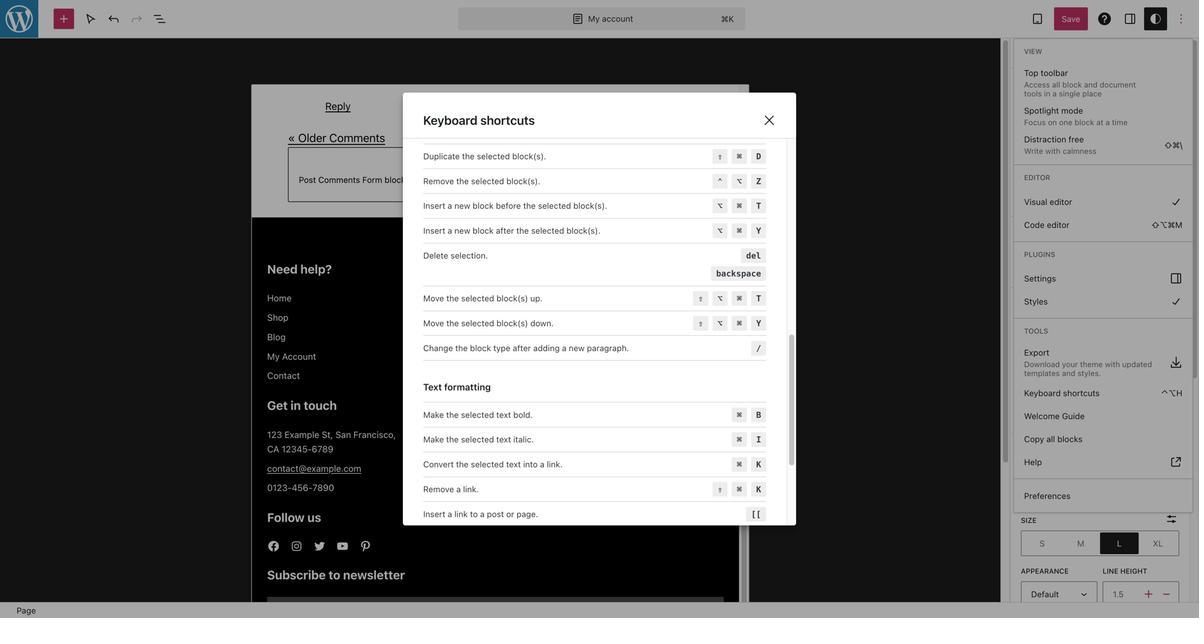 Task type: locate. For each thing, give the bounding box(es) containing it.
block(s) up type in the left bottom of the page
[[497, 318, 528, 328]]

2 right image from the top
[[1169, 271, 1185, 286]]

appearance
[[1022, 567, 1069, 576]]

t down z
[[757, 201, 762, 211]]

options menu
[[1015, 39, 1193, 513]]

1 vertical spatial with
[[1106, 360, 1121, 369]]

0 vertical spatial move
[[423, 294, 444, 303]]

1 vertical spatial move
[[423, 318, 444, 328]]

7 ⌘ from the top
[[737, 435, 742, 445]]

5 ⌘ from the top
[[737, 319, 742, 328]]

all down toolbar
[[1053, 80, 1061, 89]]

text left bold.
[[497, 410, 511, 420]]

3 insert from the top
[[423, 509, 446, 519]]

1 vertical spatial link.
[[463, 485, 479, 494]]

the down duplicate at left
[[457, 176, 469, 186]]

2 vertical spatial text
[[506, 460, 521, 469]]

backspace
[[717, 269, 762, 279]]

text for italic.
[[497, 435, 511, 444]]

site icon image
[[0, 0, 40, 39]]

new right adding
[[569, 343, 585, 353]]

shortcuts inside scrollable section document
[[481, 113, 535, 128]]

insert a new block after the selected block(s).
[[423, 226, 601, 235]]

the for make the selected text italic.
[[446, 435, 459, 444]]

0 vertical spatial list
[[423, 144, 767, 361]]

y up /
[[757, 319, 762, 328]]

1 horizontal spatial with
[[1106, 360, 1121, 369]]

selected up move the selected block(s) down.
[[461, 294, 495, 303]]

command i element
[[730, 433, 767, 447]]

1 vertical spatial block(s)
[[497, 318, 528, 328]]

⌘ inside command b element
[[737, 410, 742, 420]]

1 vertical spatial keyboard shortcuts
[[1025, 389, 1100, 398]]

quote
[[1042, 79, 1067, 88]]

⌘ down shift option command t element
[[737, 319, 742, 328]]

0 vertical spatial make
[[423, 410, 444, 420]]

t down backspace
[[757, 294, 762, 303]]

0 vertical spatial block(s)
[[497, 294, 528, 303]]

export download your theme with updated templates and styles.
[[1025, 348, 1153, 378]]

plugins group
[[1020, 267, 1188, 313]]

text formatting
[[423, 382, 491, 393]]

selected for convert the selected text into a link.
[[471, 460, 504, 469]]

remove down convert
[[423, 485, 454, 494]]

block down remove the selected block(s).
[[473, 201, 494, 211]]

move down delete
[[423, 294, 444, 303]]

⇧ inside shift command k element
[[718, 485, 723, 494]]

a
[[1053, 89, 1057, 98], [1106, 118, 1111, 127], [448, 201, 452, 211], [448, 226, 452, 235], [562, 343, 567, 353], [540, 460, 545, 469], [457, 485, 461, 494], [448, 509, 452, 519], [480, 509, 485, 519]]

document
[[1100, 80, 1137, 89]]

tools group
[[1020, 344, 1188, 474]]

mode
[[1062, 106, 1084, 115]]

all up typography
[[1047, 435, 1056, 444]]

and
[[1085, 80, 1098, 89], [1063, 369, 1076, 378]]

typography
[[1022, 445, 1069, 454]]

1 list from the top
[[423, 144, 767, 361]]

⌥ down shift option command t element
[[718, 319, 723, 328]]

write
[[1025, 147, 1044, 156]]

make for make the selected text italic.
[[423, 435, 444, 444]]

1 vertical spatial t
[[757, 294, 762, 303]]

⌘ up shift command k element
[[737, 460, 742, 470]]

⌘ down option command t element
[[737, 226, 742, 236]]

⌃⌥h
[[1162, 389, 1183, 398]]

1.5 number field
[[1103, 582, 1142, 607]]

right image
[[1169, 455, 1185, 470]]

0 vertical spatial y
[[757, 226, 762, 236]]

0 vertical spatial shortcuts
[[481, 113, 535, 128]]

⇧ for duplicate the selected block(s).
[[718, 152, 723, 161]]

1 vertical spatial remove
[[423, 485, 454, 494]]

1 horizontal spatial keyboard
[[1025, 389, 1061, 398]]

time
[[1113, 118, 1128, 127]]

⇧ for move the selected block(s) up.
[[699, 294, 704, 303]]

right image inside styles button
[[1169, 294, 1185, 309]]

2 y from the top
[[757, 319, 762, 328]]

keyboard shortcuts
[[423, 113, 535, 128], [1025, 389, 1100, 398]]

0 vertical spatial t
[[757, 201, 762, 211]]

selected for move the selected block(s) up.
[[461, 294, 495, 303]]

delete selection.
[[423, 251, 488, 260]]

selected down make the selected text italic.
[[471, 460, 504, 469]]

⌥ inside option command y element
[[718, 226, 723, 236]]

or
[[507, 509, 515, 519]]

a right in on the right of page
[[1053, 89, 1057, 98]]

2 insert from the top
[[423, 226, 446, 235]]

the down delete selection.
[[447, 294, 459, 303]]

editor right visual
[[1050, 197, 1073, 207]]

remove for remove the selected block(s).
[[423, 176, 454, 186]]

block(s).
[[513, 151, 547, 161], [507, 176, 541, 186], [574, 201, 608, 211], [567, 226, 601, 235]]

close image
[[762, 113, 778, 128]]

⌘ inside the command k element
[[737, 460, 742, 470]]

0 vertical spatial styles
[[1022, 48, 1047, 58]]

0 vertical spatial with
[[1046, 147, 1061, 156]]

⌘ inside shift command d element
[[737, 152, 742, 161]]

0 vertical spatial remove
[[423, 176, 454, 186]]

new for before
[[455, 201, 471, 211]]

make down text
[[423, 410, 444, 420]]

scrollable section document
[[403, 93, 797, 618]]

⌘ inside shift option command t element
[[737, 294, 742, 303]]

plain
[[1031, 256, 1049, 265]]

k up [[
[[757, 485, 762, 494]]

editor up style variations
[[1048, 220, 1070, 230]]

1 horizontal spatial keyboard shortcuts
[[1025, 389, 1100, 398]]

a left link
[[448, 509, 452, 519]]

the right the before
[[524, 201, 536, 211]]

after right type in the left bottom of the page
[[513, 343, 531, 353]]

view
[[1025, 47, 1043, 56]]

0 vertical spatial k
[[757, 460, 762, 470]]

4 ⌘ from the top
[[737, 294, 742, 303]]

1 horizontal spatial and
[[1085, 80, 1098, 89]]

shift option command y element
[[692, 316, 767, 331]]

1 vertical spatial keyboard
[[1025, 389, 1061, 398]]

1 vertical spatial make
[[423, 435, 444, 444]]

0 vertical spatial and
[[1085, 80, 1098, 89]]

⇧ inside shift option command y element
[[699, 319, 704, 328]]

the right change
[[456, 343, 468, 353]]

size element
[[1022, 516, 1037, 526]]

right image for visual editor
[[1169, 194, 1185, 209]]

0 vertical spatial keyboard shortcuts
[[423, 113, 535, 128]]

block down toolbar
[[1063, 80, 1083, 89]]

page
[[17, 606, 36, 616]]

a right adding
[[562, 343, 567, 353]]

a right into
[[540, 460, 545, 469]]

remove down duplicate at left
[[423, 176, 454, 186]]

list
[[423, 144, 767, 361], [423, 402, 767, 618]]

0 vertical spatial editor
[[1050, 197, 1073, 207]]

before
[[496, 201, 521, 211]]

1 vertical spatial editor
[[1048, 220, 1070, 230]]

⌘ left d
[[737, 152, 742, 161]]

block left at
[[1075, 118, 1095, 127]]

1 vertical spatial and
[[1063, 369, 1076, 378]]

one
[[1060, 118, 1073, 127]]

2 list from the top
[[423, 402, 767, 618]]

⌥ inside shift option command t element
[[718, 294, 723, 303]]

k down i
[[757, 460, 762, 470]]

text left into
[[506, 460, 521, 469]]

block(s) for down.
[[497, 318, 528, 328]]

1 vertical spatial k
[[757, 485, 762, 494]]

remove for remove a link.
[[423, 485, 454, 494]]

⌥ up del element
[[718, 226, 723, 236]]

welcome
[[1025, 412, 1060, 421]]

the for change the block type after adding a new paragraph.
[[456, 343, 468, 353]]

move up change
[[423, 318, 444, 328]]

right image for styles
[[1169, 294, 1185, 309]]

shortcuts inside tools group
[[1064, 389, 1100, 398]]

your
[[1063, 360, 1079, 369]]

with right theme
[[1106, 360, 1121, 369]]

bold.
[[514, 410, 533, 420]]

[[ element
[[744, 507, 767, 522]]

new up delete selection.
[[455, 226, 471, 235]]

the up convert
[[446, 435, 459, 444]]

2 move from the top
[[423, 318, 444, 328]]

redo image
[[129, 11, 144, 27]]

with
[[1046, 147, 1061, 156], [1106, 360, 1121, 369]]

s
[[1040, 539, 1045, 548]]

1 vertical spatial after
[[513, 343, 531, 353]]

0 vertical spatial all
[[1053, 80, 1061, 89]]

⌥ left z
[[737, 177, 742, 186]]

down.
[[531, 318, 554, 328]]

the right duplicate at left
[[462, 151, 475, 161]]

xl
[[1154, 539, 1164, 548]]

1 insert from the top
[[423, 201, 446, 211]]

and left styles.
[[1063, 369, 1076, 378]]

1 vertical spatial shortcuts
[[1064, 389, 1100, 398]]

0 vertical spatial new
[[455, 201, 471, 211]]

the for duplicate the selected block(s).
[[462, 151, 475, 161]]

after down the before
[[496, 226, 514, 235]]

1 vertical spatial insert
[[423, 226, 446, 235]]

⌘ inside shift option command y element
[[737, 319, 742, 328]]

2 ⌘ from the top
[[737, 201, 742, 211]]

link. right into
[[547, 460, 563, 469]]

⌘ down the command k element at the bottom of page
[[737, 485, 742, 494]]

8 ⌘ from the top
[[737, 460, 742, 470]]

k
[[757, 460, 762, 470], [757, 485, 762, 494]]

6 ⌘ from the top
[[737, 410, 742, 420]]

the down the insert a new block before the selected block(s).
[[517, 226, 529, 235]]

1 remove from the top
[[423, 176, 454, 186]]

1 block(s) from the top
[[497, 294, 528, 303]]

2 block(s) from the top
[[497, 318, 528, 328]]

⇧ inside shift option command t element
[[699, 294, 704, 303]]

size
[[1022, 516, 1037, 525]]

after
[[496, 226, 514, 235], [513, 343, 531, 353]]

⌥ inside shift option command y element
[[718, 319, 723, 328]]

0 horizontal spatial keyboard
[[423, 113, 478, 128]]

⇧ for move the selected block(s) down.
[[699, 319, 704, 328]]

1 vertical spatial new
[[455, 226, 471, 235]]

export
[[1025, 348, 1050, 358]]

styles
[[1022, 48, 1047, 58], [1025, 297, 1049, 306]]

new down remove the selected block(s).
[[455, 201, 471, 211]]

0 horizontal spatial and
[[1063, 369, 1076, 378]]

link
[[455, 509, 468, 519]]

z
[[757, 177, 762, 186]]

⇧ inside shift command d element
[[718, 152, 723, 161]]

0 vertical spatial after
[[496, 226, 514, 235]]

1 vertical spatial text
[[497, 435, 511, 444]]

⌘ left b
[[737, 410, 742, 420]]

⌘ left i
[[737, 435, 742, 445]]

link. up to
[[463, 485, 479, 494]]

styles up top
[[1022, 48, 1047, 58]]

selected up remove the selected block(s).
[[477, 151, 510, 161]]

/
[[757, 344, 762, 353]]

0 horizontal spatial link.
[[463, 485, 479, 494]]

0 horizontal spatial shortcuts
[[481, 113, 535, 128]]

the down the text formatting
[[446, 410, 459, 420]]

set custom size image
[[1165, 512, 1180, 527]]

a right to
[[480, 509, 485, 519]]

the right convert
[[456, 460, 469, 469]]

move for move the selected block(s) up.
[[423, 294, 444, 303]]

text left italic.
[[497, 435, 511, 444]]

top
[[1025, 68, 1039, 78]]

block(s) left up.
[[497, 294, 528, 303]]

move for move the selected block(s) down.
[[423, 318, 444, 328]]

style variations
[[1022, 233, 1088, 241]]

text
[[423, 382, 442, 393]]

the for move the selected block(s) down.
[[447, 318, 459, 328]]

right image inside visual editor "button"
[[1169, 194, 1185, 209]]

1 vertical spatial y
[[757, 319, 762, 328]]

1 make from the top
[[423, 410, 444, 420]]

text
[[497, 410, 511, 420], [497, 435, 511, 444], [506, 460, 521, 469]]

1 vertical spatial all
[[1047, 435, 1056, 444]]

2 remove from the top
[[423, 485, 454, 494]]

editor inside "button"
[[1050, 197, 1073, 207]]

1 vertical spatial list
[[423, 402, 767, 618]]

selected for make the selected text italic.
[[461, 435, 494, 444]]

editor
[[1050, 197, 1073, 207], [1048, 220, 1070, 230]]

keyboard shortcuts up duplicate the selected block(s).
[[423, 113, 535, 128]]

the for move the selected block(s) up.
[[447, 294, 459, 303]]

keyboard up duplicate at left
[[423, 113, 478, 128]]

selected right the before
[[538, 201, 571, 211]]

d
[[757, 152, 762, 161]]

a right at
[[1106, 118, 1111, 127]]

distraction free write with calmness
[[1025, 134, 1097, 156]]

0 vertical spatial insert
[[423, 201, 446, 211]]

with down distraction
[[1046, 147, 1061, 156]]

selected down make the selected text bold.
[[461, 435, 494, 444]]

make the selected text bold.
[[423, 410, 533, 420]]

insert
[[423, 201, 446, 211], [423, 226, 446, 235], [423, 509, 446, 519]]

9 ⌘ from the top
[[737, 485, 742, 494]]

⌘ down control option z element
[[737, 201, 742, 211]]

1 move from the top
[[423, 294, 444, 303]]

0 vertical spatial link.
[[547, 460, 563, 469]]

1 right image from the top
[[1169, 194, 1185, 209]]

the for convert the selected text into a link.
[[456, 460, 469, 469]]

keyboard shortcuts up welcome guide
[[1025, 389, 1100, 398]]

0 horizontal spatial with
[[1046, 147, 1061, 156]]

⌘ down backspace
[[737, 294, 742, 303]]

shortcuts up duplicate the selected block(s).
[[481, 113, 535, 128]]

2 make from the top
[[423, 435, 444, 444]]

keyboard inside tools group
[[1025, 389, 1061, 398]]

1 k from the top
[[757, 460, 762, 470]]

1 vertical spatial styles
[[1025, 297, 1049, 306]]

and inside top toolbar access all block and document tools in a single place
[[1085, 80, 1098, 89]]

make up convert
[[423, 435, 444, 444]]

3 ⌘ from the top
[[737, 226, 742, 236]]

after for the
[[496, 226, 514, 235]]

shift command d element
[[711, 149, 767, 164]]

all
[[1053, 80, 1061, 89], [1047, 435, 1056, 444]]

the up change
[[447, 318, 459, 328]]

⌥ up shift option command y element
[[718, 294, 723, 303]]

the
[[462, 151, 475, 161], [457, 176, 469, 186], [524, 201, 536, 211], [517, 226, 529, 235], [447, 294, 459, 303], [447, 318, 459, 328], [456, 343, 468, 353], [446, 410, 459, 420], [446, 435, 459, 444], [456, 460, 469, 469]]

⌘
[[737, 152, 742, 161], [737, 201, 742, 211], [737, 226, 742, 236], [737, 294, 742, 303], [737, 319, 742, 328], [737, 410, 742, 420], [737, 435, 742, 445], [737, 460, 742, 470], [737, 485, 742, 494]]

0 horizontal spatial keyboard shortcuts
[[423, 113, 535, 128]]

right image inside settings button
[[1169, 271, 1185, 286]]

and right single
[[1085, 80, 1098, 89]]

3 right image from the top
[[1169, 294, 1185, 309]]

settings
[[1025, 274, 1057, 283]]

⌥ inside control option z element
[[737, 177, 742, 186]]

shortcuts down styles.
[[1064, 389, 1100, 398]]

0 vertical spatial text
[[497, 410, 511, 420]]

l
[[1118, 539, 1122, 548]]

keyboard down the templates
[[1025, 389, 1061, 398]]

1 horizontal spatial shortcuts
[[1064, 389, 1100, 398]]

help
[[1025, 457, 1043, 467]]

plain button
[[1022, 249, 1179, 272]]

type
[[494, 343, 511, 353]]

shift command k element
[[711, 482, 767, 497]]

insert a link to a post or page.
[[423, 509, 539, 519]]

right image
[[1169, 194, 1185, 209], [1169, 271, 1185, 286], [1169, 294, 1185, 309], [1169, 355, 1185, 371]]

free
[[1069, 134, 1085, 144]]

Medium button
[[1062, 533, 1101, 555]]

shortcuts
[[481, 113, 535, 128], [1064, 389, 1100, 398]]

styles down settings
[[1025, 297, 1049, 306]]

2 vertical spatial new
[[569, 343, 585, 353]]

style
[[1022, 233, 1044, 241]]

⌃
[[718, 177, 723, 186]]

1 ⌘ from the top
[[737, 152, 742, 161]]

selected up make the selected text italic.
[[461, 410, 494, 420]]

b
[[757, 410, 762, 420]]

selected down duplicate the selected block(s).
[[471, 176, 504, 186]]

0 vertical spatial keyboard
[[423, 113, 478, 128]]

⌥ down ⌃
[[718, 201, 723, 211]]

2 vertical spatial insert
[[423, 509, 446, 519]]

copy all blocks
[[1025, 435, 1083, 444]]

keyboard shortcuts inside tools group
[[1025, 389, 1100, 398]]

4 right image from the top
[[1169, 355, 1185, 371]]

2 t from the top
[[757, 294, 762, 303]]

undo image
[[106, 11, 121, 27]]

backspace element
[[709, 267, 767, 281]]

selected down 'move the selected block(s) up.'
[[461, 318, 495, 328]]

y up del
[[757, 226, 762, 236]]



Task type: vqa. For each thing, say whether or not it's contained in the screenshot.


Task type: describe. For each thing, give the bounding box(es) containing it.
insert for insert a link to a post or page.
[[423, 509, 446, 519]]

color
[[1022, 298, 1043, 308]]

duplicate the selected block(s).
[[423, 151, 547, 161]]

decrement image
[[1160, 587, 1175, 602]]

on
[[1049, 118, 1058, 127]]

increment image
[[1142, 587, 1157, 602]]

adding
[[534, 343, 560, 353]]

up.
[[531, 294, 543, 303]]

selection.
[[451, 251, 488, 260]]

toolbar
[[1041, 68, 1069, 78]]

styles button
[[1020, 290, 1188, 313]]

selected for remove the selected block(s).
[[471, 176, 504, 186]]

shift option command t element
[[692, 291, 767, 306]]

preferences button
[[1020, 485, 1188, 508]]

editor group
[[1020, 190, 1188, 236]]

options image
[[1174, 11, 1190, 27]]

⌥ for move the selected block(s) down.
[[718, 319, 723, 328]]

⌘ inside command i element
[[737, 435, 742, 445]]

⌥ inside option command t element
[[718, 201, 723, 211]]

page.
[[517, 509, 539, 519]]

italic.
[[514, 435, 534, 444]]

navigate to the previous view image
[[1022, 76, 1037, 91]]

⇧ for remove a link.
[[718, 485, 723, 494]]

focus
[[1025, 118, 1046, 127]]

new for after
[[455, 226, 471, 235]]

option command t element
[[711, 199, 767, 213]]

Extra Large button
[[1139, 533, 1178, 555]]

variations
[[1046, 233, 1088, 241]]

view group
[[1020, 64, 1188, 159]]

text for bold.
[[497, 410, 511, 420]]

editor for code editor
[[1048, 220, 1070, 230]]

⌘ inside option command y element
[[737, 226, 742, 236]]

move the selected block(s) down.
[[423, 318, 554, 328]]

block left type in the left bottom of the page
[[470, 343, 491, 353]]

selected for move the selected block(s) down.
[[461, 318, 495, 328]]

remove the selected block(s).
[[423, 176, 541, 186]]

block(s) for up.
[[497, 294, 528, 303]]

change
[[423, 343, 453, 353]]

after for adding
[[513, 343, 531, 353]]

font size option group
[[1022, 531, 1180, 556]]

in
[[1045, 89, 1051, 98]]

block inside top toolbar access all block and document tools in a single place
[[1063, 80, 1083, 89]]

top toolbar access all block and document tools in a single place
[[1025, 68, 1137, 98]]

a inside top toolbar access all block and document tools in a single place
[[1053, 89, 1057, 98]]

option command y element
[[711, 224, 767, 238]]

guide
[[1063, 412, 1085, 421]]

my account
[[588, 14, 634, 23]]

m
[[1078, 539, 1085, 548]]

download
[[1025, 360, 1061, 369]]

into
[[523, 460, 538, 469]]

preferences
[[1025, 491, 1071, 501]]

⇧⌥⌘m
[[1152, 220, 1183, 230]]

keyboard shortcuts inside scrollable section document
[[423, 113, 535, 128]]

2 k from the top
[[757, 485, 762, 494]]

copy all blocks button
[[1020, 428, 1188, 451]]

block up selection.
[[473, 226, 494, 235]]

distraction
[[1025, 134, 1067, 144]]

1 t from the top
[[757, 201, 762, 211]]

⇧⌘\
[[1165, 140, 1183, 150]]

selected down the insert a new block before the selected block(s).
[[531, 226, 565, 235]]

code editor
[[1025, 220, 1070, 230]]

blocks
[[1058, 435, 1083, 444]]

⌥ for remove the selected block(s).
[[737, 177, 742, 186]]

styles image
[[1149, 11, 1164, 27]]

a inside "spotlight mode focus on one block at a time"
[[1106, 118, 1111, 127]]

and inside export download your theme with updated templates and styles.
[[1063, 369, 1076, 378]]

del
[[747, 251, 762, 261]]

make the selected text italic.
[[423, 435, 534, 444]]

text for into
[[506, 460, 521, 469]]

updated
[[1123, 360, 1153, 369]]

move the selected block(s) up.
[[423, 294, 543, 303]]

command b element
[[730, 408, 767, 422]]

styles.
[[1078, 369, 1102, 378]]

delete
[[423, 251, 449, 260]]

make for make the selected text bold.
[[423, 410, 444, 420]]

visual editor
[[1025, 197, 1073, 207]]

with inside distraction free write with calmness
[[1046, 147, 1061, 156]]

calmness
[[1063, 147, 1097, 156]]

change the block type after adding a new paragraph.
[[423, 343, 629, 353]]

convert the selected text into a link.
[[423, 460, 563, 469]]

a down remove the selected block(s).
[[448, 201, 452, 211]]

at
[[1097, 118, 1104, 127]]

code
[[1025, 220, 1045, 230]]

list containing make the selected text bold.
[[423, 402, 767, 618]]

welcome guide button
[[1020, 405, 1188, 428]]

with inside export download your theme with updated templates and styles.
[[1106, 360, 1121, 369]]

control option z element
[[711, 174, 767, 189]]

single
[[1060, 89, 1081, 98]]

convert
[[423, 460, 454, 469]]

block inside "spotlight mode focus on one block at a time"
[[1075, 118, 1095, 127]]

to
[[470, 509, 478, 519]]

⌥ for move the selected block(s) up.
[[718, 294, 723, 303]]

theme
[[1081, 360, 1104, 369]]

editor
[[1025, 173, 1051, 182]]

right image for settings
[[1169, 271, 1185, 286]]

keyboard inside scrollable section document
[[423, 113, 478, 128]]

access
[[1025, 80, 1051, 89]]

my
[[588, 14, 600, 23]]

a up delete selection.
[[448, 226, 452, 235]]

del element
[[709, 248, 767, 263]]

editor top bar region
[[0, 0, 1200, 38]]

spotlight
[[1025, 106, 1060, 115]]

styles inside button
[[1025, 297, 1049, 306]]

tools
[[1025, 89, 1043, 98]]

1 horizontal spatial link.
[[547, 460, 563, 469]]

welcome guide
[[1025, 412, 1085, 421]]

visual editor button
[[1020, 190, 1188, 213]]

a up link
[[457, 485, 461, 494]]

templates
[[1025, 369, 1061, 378]]

spotlight mode focus on one block at a time
[[1025, 106, 1128, 127]]

copy
[[1025, 435, 1045, 444]]

forward-slash element
[[749, 341, 767, 356]]

tools
[[1025, 327, 1049, 336]]

visual
[[1025, 197, 1048, 207]]

account
[[602, 14, 634, 23]]

command k element
[[730, 457, 767, 472]]

all inside button
[[1047, 435, 1056, 444]]

the for make the selected text bold.
[[446, 410, 459, 420]]

selected for duplicate the selected block(s).
[[477, 151, 510, 161]]

right image inside tools group
[[1169, 355, 1185, 371]]

formatting
[[444, 382, 491, 393]]

plugins
[[1025, 250, 1056, 259]]

place
[[1083, 89, 1103, 98]]

⌘ inside shift command k element
[[737, 485, 742, 494]]

insert a new block before the selected block(s).
[[423, 201, 608, 211]]

the for remove the selected block(s).
[[457, 176, 469, 186]]

Large button
[[1101, 533, 1139, 555]]

remove a link.
[[423, 485, 479, 494]]

paragraph.
[[587, 343, 629, 353]]

insert for insert a new block before the selected block(s).
[[423, 201, 446, 211]]

selected for make the selected text bold.
[[461, 410, 494, 420]]

all inside top toolbar access all block and document tools in a single place
[[1053, 80, 1061, 89]]

list containing duplicate the selected block(s).
[[423, 144, 767, 361]]

Small button
[[1024, 533, 1062, 555]]

editor for visual editor
[[1050, 197, 1073, 207]]

⌘ inside option command t element
[[737, 201, 742, 211]]

insert for insert a new block after the selected block(s).
[[423, 226, 446, 235]]

1 y from the top
[[757, 226, 762, 236]]

duplicate
[[423, 151, 460, 161]]

i
[[757, 435, 762, 445]]



